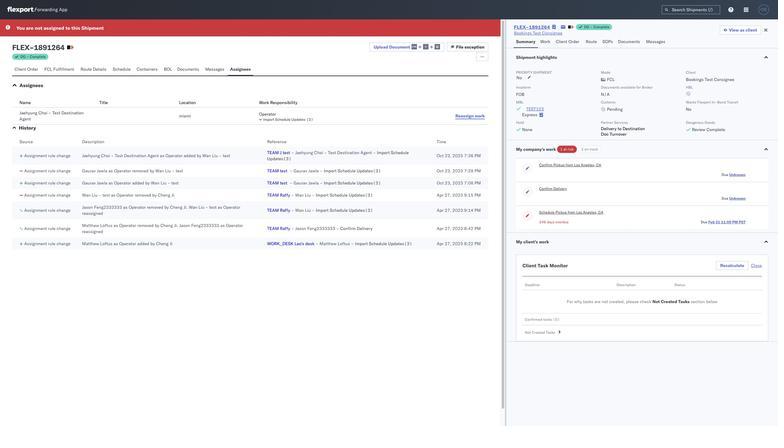 Task type: locate. For each thing, give the bounding box(es) containing it.
2 vertical spatial complete
[[707, 127, 725, 133]]

1 vertical spatial oct
[[437, 168, 444, 174]]

0 horizontal spatial shipment
[[81, 25, 104, 31]]

documents button right bol
[[175, 64, 203, 76]]

1 team from the top
[[267, 150, 279, 156]]

liu inside jason feng2333333 as operator removed by cheng ji. wan liu - test as operator reassigned
[[199, 205, 204, 210]]

6 2023 from the top
[[452, 226, 463, 232]]

dangerous goods
[[686, 120, 715, 125]]

3 change from the top
[[57, 181, 71, 186]]

1 horizontal spatial are
[[595, 299, 601, 305]]

2 team test - gaurav jawla - import schedule updates(3) from the top
[[267, 181, 381, 186]]

5 change from the top
[[57, 208, 71, 213]]

0 vertical spatial assignees button
[[228, 64, 253, 76]]

cheng up matthew loftus as operator removed by cheng ji. jason feng2333333 as operator reassigned
[[170, 205, 182, 210]]

choi inside jaehyung choi - test destination agent
[[38, 110, 47, 116]]

apr down the oct 23, 2023 7:06 pm
[[437, 193, 444, 198]]

my left company's
[[516, 147, 522, 152]]

priority shipment
[[516, 70, 552, 75]]

bookings inside client bookings test consignee incoterm fob
[[686, 77, 704, 82]]

1 apr from the top
[[437, 193, 444, 198]]

updates(3) for oct 23, 2023 7:06 pm
[[357, 181, 381, 186]]

j
[[280, 150, 282, 156]]

27, down the oct 23, 2023 7:06 pm
[[445, 193, 451, 198]]

1 vertical spatial not
[[602, 299, 608, 305]]

6 assignment rule change from the top
[[24, 226, 71, 232]]

0 horizontal spatial fcl
[[44, 67, 52, 72]]

6 team from the top
[[267, 226, 279, 232]]

tasks inside button
[[546, 331, 555, 335]]

rule for matthew loftus as operator added by cheng ji
[[48, 241, 55, 247]]

1 assignment rule change from the top
[[24, 153, 71, 159]]

pm right 7:06 at right
[[475, 181, 481, 186]]

documents
[[618, 39, 640, 44], [177, 67, 199, 72], [601, 85, 620, 90]]

4 team from the top
[[267, 193, 279, 198]]

jaehyung
[[19, 110, 37, 116], [295, 150, 313, 156], [82, 153, 100, 159]]

3 27, from the top
[[445, 226, 451, 232]]

2 my from the top
[[516, 240, 522, 245]]

not right 'check'
[[653, 299, 660, 305]]

6 assignment from the top
[[24, 226, 47, 232]]

pm right 7:28
[[475, 168, 481, 174]]

0 vertical spatial due unknown
[[722, 173, 746, 177]]

shipment right "this"
[[81, 25, 104, 31]]

assignment rule change for jason feng2333333 as operator removed by cheng ji. wan liu - test as operator reassigned
[[24, 208, 71, 213]]

0 vertical spatial tasks
[[583, 299, 593, 305]]

not left 'created,'
[[602, 299, 608, 305]]

1 vertical spatial 1891264
[[34, 43, 65, 52]]

jason
[[82, 205, 93, 210], [179, 223, 190, 229], [295, 226, 306, 232]]

2 rule from the top
[[48, 168, 55, 174]]

test
[[533, 30, 541, 36], [705, 77, 713, 82], [52, 110, 60, 116], [328, 150, 336, 156], [115, 153, 123, 159]]

services
[[614, 120, 628, 125]]

21
[[716, 220, 720, 225]]

tasks left the ( at the right bottom of page
[[543, 318, 552, 322]]

tasks down the ( at the right bottom of page
[[546, 331, 555, 335]]

1 horizontal spatial jason
[[179, 223, 190, 229]]

destination for jaehyung choi - test destination agent
[[61, 110, 84, 116]]

2023 for 8:22
[[452, 241, 463, 247]]

work for my client's work
[[539, 240, 549, 245]]

0 horizontal spatial dg
[[20, 54, 26, 59]]

apr up apr 27, 2023 8:22 pm
[[437, 226, 444, 232]]

work for my company's work
[[546, 147, 556, 152]]

pm right 9:14
[[474, 208, 481, 213]]

client order for the right client order button
[[556, 39, 579, 44]]

pm right 9:15
[[474, 193, 481, 198]]

0 horizontal spatial 1891264
[[34, 43, 65, 52]]

1 vertical spatial ji
[[170, 241, 172, 247]]

1 2023 from the top
[[453, 153, 463, 159]]

27, for apr 27, 2023 8:42 pm
[[445, 226, 451, 232]]

1 horizontal spatial jaehyung
[[82, 153, 100, 159]]

from for schedule
[[568, 210, 575, 215]]

documents up shipment highlights button
[[618, 39, 640, 44]]

assignment rule change
[[24, 153, 71, 159], [24, 168, 71, 174], [24, 181, 71, 186], [24, 193, 71, 198], [24, 208, 71, 213], [24, 226, 71, 232], [24, 241, 71, 247]]

3 assignment from the top
[[24, 181, 47, 186]]

documents up n/a
[[601, 85, 620, 90]]

work
[[540, 39, 550, 44], [259, 100, 269, 105]]

cheng inside matthew loftus as operator removed by cheng ji. jason feng2333333 as operator reassigned
[[160, 223, 173, 229]]

0 vertical spatial to
[[65, 25, 70, 31]]

0 vertical spatial due
[[722, 173, 728, 177]]

0 vertical spatial los
[[574, 163, 580, 167]]

2 team from the top
[[267, 168, 279, 174]]

1 vertical spatial tasks
[[546, 331, 555, 335]]

1 horizontal spatial consignee
[[714, 77, 734, 82]]

0 horizontal spatial feng2333333
[[94, 205, 122, 210]]

feng2333333 inside matthew loftus as operator removed by cheng ji. jason feng2333333 as operator reassigned
[[191, 223, 219, 229]]

work inside button
[[540, 39, 550, 44]]

change for gaurav jawla as operator removed by wan liu - test
[[57, 168, 71, 174]]

0 vertical spatial 1891264
[[529, 24, 550, 30]]

shipment up priority
[[516, 55, 536, 60]]

0 vertical spatial from
[[566, 163, 573, 167]]

by inside jason feng2333333 as operator removed by cheng ji. wan liu - test as operator reassigned
[[164, 205, 169, 210]]

order down flex - 1891264
[[27, 67, 38, 72]]

confirm delivery button
[[539, 187, 567, 191]]

from inside schedule pickup from los angeles, ca button
[[568, 210, 575, 215]]

ca for schedule pickup from los angeles, ca
[[598, 210, 603, 215]]

documents inside documents available for broker n/a
[[601, 85, 620, 90]]

1 vertical spatial angeles,
[[583, 210, 597, 215]]

6 rule from the top
[[48, 226, 55, 232]]

0 vertical spatial documents button
[[616, 36, 644, 48]]

ji down matthew loftus as operator removed by cheng ji. jason feng2333333 as operator reassigned
[[170, 241, 172, 247]]

messages for the left "messages" button
[[205, 67, 224, 72]]

shipment highlights
[[516, 55, 557, 60]]

cheng down jason feng2333333 as operator removed by cheng ji. wan liu - test as operator reassigned
[[160, 223, 173, 229]]

fcl inside button
[[44, 67, 52, 72]]

1 horizontal spatial ji.
[[184, 205, 188, 210]]

1 assignment from the top
[[24, 153, 47, 159]]

team for matthew loftus as operator removed by cheng ji. jason feng2333333 as operator reassigned
[[267, 226, 279, 232]]

7 assignment from the top
[[24, 241, 47, 247]]

7:36
[[464, 153, 473, 159]]

import schedule updates                (3)
[[263, 117, 313, 122]]

fcl fulfillment
[[44, 67, 74, 72]]

change for gaurav jawla as operator added by wan liu - test
[[57, 181, 71, 186]]

work inside button
[[475, 113, 485, 119]]

work for work responsibility
[[259, 100, 269, 105]]

work down bookings test consignee link
[[540, 39, 550, 44]]

1 reassigned from the top
[[82, 211, 103, 216]]

hbl
[[686, 85, 693, 90]]

0 horizontal spatial ji.
[[174, 223, 178, 229]]

tasks left section
[[678, 299, 690, 305]]

view as client button
[[720, 26, 761, 35]]

1 team test - gaurav jawla - import schedule updates(3) from the top
[[267, 168, 381, 174]]

4 assignment rule change from the top
[[24, 193, 71, 198]]

jaehyung inside jaehyung choi - test destination agent
[[19, 110, 37, 116]]

1 raffy from the top
[[280, 193, 290, 198]]

work button
[[538, 36, 553, 48]]

1 horizontal spatial dg
[[584, 25, 589, 29]]

delivery up work_desk leo's desk - matthew loftus - import schedule updates(3)
[[357, 226, 372, 232]]

assignment rule change for gaurav jawla as operator added by wan liu - test
[[24, 181, 71, 186]]

3 apr from the top
[[437, 226, 444, 232]]

work right client's
[[539, 240, 549, 245]]

schedule button
[[110, 64, 134, 76]]

1 vertical spatial complete
[[30, 54, 46, 59]]

team for jason feng2333333 as operator removed by cheng ji. wan liu - test as operator reassigned
[[267, 208, 279, 213]]

documents right bol button
[[177, 67, 199, 72]]

created inside not created tasks button
[[532, 331, 545, 335]]

dg down flex
[[20, 54, 26, 59]]

1 horizontal spatial dg - complete
[[584, 25, 609, 29]]

ca
[[596, 163, 601, 167], [598, 210, 603, 215]]

removed inside jason feng2333333 as operator removed by cheng ji. wan liu - test as operator reassigned
[[147, 205, 163, 210]]

2 team raffy - wan liu - import schedule updates(3) from the top
[[267, 208, 373, 213]]

7 assignment rule change from the top
[[24, 241, 71, 247]]

2023 left 7:28
[[453, 168, 463, 174]]

1 horizontal spatial bookings
[[686, 77, 704, 82]]

27, down apr 27, 2023 9:15 pm
[[445, 208, 451, 213]]

my inside 'button'
[[516, 240, 522, 245]]

transit
[[727, 100, 738, 105]]

2023 left 9:15
[[452, 193, 463, 198]]

3 rule from the top
[[48, 181, 55, 186]]

client order button up highlights
[[553, 36, 583, 48]]

2023 left 8:42
[[452, 226, 463, 232]]

0 horizontal spatial assignees button
[[19, 82, 43, 88]]

23, up the oct 23, 2023 7:06 pm
[[445, 168, 451, 174]]

my left client's
[[516, 240, 522, 245]]

0 vertical spatial pickup
[[553, 163, 565, 167]]

updates(3) for oct 23, 2023 7:28 pm
[[357, 168, 381, 174]]

delivery down the confirm pickup from los angeles, ca button
[[553, 187, 567, 191]]

2 vertical spatial delivery
[[357, 226, 372, 232]]

pm for 7:28
[[475, 168, 481, 174]]

0 horizontal spatial to
[[65, 25, 70, 31]]

client's
[[523, 240, 538, 245]]

1 horizontal spatial fcl
[[607, 77, 615, 82]]

oct up the oct 23, 2023 7:06 pm
[[437, 168, 444, 174]]

from down risk
[[566, 163, 573, 167]]

loftus
[[100, 223, 112, 229], [100, 241, 112, 247], [338, 241, 350, 247]]

bookings up hbl on the top right of the page
[[686, 77, 704, 82]]

assignment rule change for gaurav jawla as operator removed by wan liu - test
[[24, 168, 71, 174]]

0 vertical spatial confirm
[[539, 163, 553, 167]]

destination inside partner services delivery to destination doc turnover
[[623, 126, 645, 132]]

complete down goods
[[707, 127, 725, 133]]

1 vertical spatial client order
[[15, 67, 38, 72]]

created down status
[[661, 299, 677, 305]]

27, down apr 27, 2023 8:42 pm
[[445, 241, 451, 247]]

0 vertical spatial 23,
[[445, 153, 451, 159]]

1 unknown from the top
[[729, 173, 746, 177]]

apr down apr 27, 2023 8:42 pm
[[437, 241, 444, 247]]

1 vertical spatial created
[[532, 331, 545, 335]]

2023 for 9:14
[[452, 208, 463, 213]]

cheng for jason feng2333333 as operator removed by cheng ji. wan liu - test as operator reassigned
[[170, 205, 182, 210]]

messages button
[[644, 36, 669, 48], [203, 64, 228, 76]]

cheng inside jason feng2333333 as operator removed by cheng ji. wan liu - test as operator reassigned
[[170, 205, 182, 210]]

7 change from the top
[[57, 241, 71, 247]]

broker
[[642, 85, 653, 90]]

wants flexport in-bond transit no
[[686, 100, 738, 112]]

flexport. image
[[7, 7, 35, 13]]

5 assignment from the top
[[24, 208, 47, 213]]

los inside the confirm pickup from los angeles, ca button
[[574, 163, 580, 167]]

los
[[574, 163, 580, 167], [576, 210, 582, 215]]

0 vertical spatial unknown button
[[729, 173, 746, 177]]

2023 for 7:36
[[453, 153, 463, 159]]

0 vertical spatial oct
[[437, 153, 444, 159]]

to down services at the right top of page
[[618, 126, 622, 132]]

bookings down "flex-"
[[514, 30, 532, 36]]

apr for apr 27, 2023 9:15 pm
[[437, 193, 444, 198]]

-
[[590, 25, 593, 29], [29, 43, 34, 52], [27, 54, 29, 59], [48, 110, 51, 116], [291, 150, 294, 156], [324, 150, 327, 156], [373, 150, 376, 156], [111, 153, 114, 159], [219, 153, 222, 159], [172, 168, 175, 174], [290, 168, 292, 174], [320, 168, 323, 174], [168, 181, 170, 186], [290, 181, 292, 186], [320, 181, 323, 186], [99, 193, 101, 198], [291, 193, 294, 198], [312, 193, 315, 198], [205, 205, 208, 210], [291, 208, 294, 213], [312, 208, 315, 213], [291, 226, 294, 232], [336, 226, 339, 232], [316, 241, 318, 247], [351, 241, 354, 247]]

work inside 'button'
[[539, 240, 549, 245]]

ji up jason feng2333333 as operator removed by cheng ji. wan liu - test as operator reassigned
[[171, 193, 174, 198]]

assignment for matthew loftus as operator added by cheng ji
[[24, 241, 47, 247]]

shipment
[[81, 25, 104, 31], [516, 55, 536, 60]]

2 due unknown from the top
[[722, 196, 746, 201]]

0 vertical spatial consignee
[[542, 30, 562, 36]]

section
[[691, 299, 705, 305]]

by for matthew loftus as operator removed by cheng ji. jason feng2333333 as operator reassigned
[[155, 223, 159, 229]]

0 vertical spatial raffy
[[280, 193, 290, 198]]

1 unknown button from the top
[[729, 173, 746, 177]]

change for jason feng2333333 as operator removed by cheng ji. wan liu - test as operator reassigned
[[57, 208, 71, 213]]

0 vertical spatial shipment
[[81, 25, 104, 31]]

reassigned inside matthew loftus as operator removed by cheng ji. jason feng2333333 as operator reassigned
[[82, 229, 103, 235]]

1 horizontal spatial route
[[586, 39, 597, 44]]

1 horizontal spatial created
[[661, 299, 677, 305]]

dg - complete down flex - 1891264
[[20, 54, 46, 59]]

2 vertical spatial added
[[137, 241, 149, 247]]

0 horizontal spatial created
[[532, 331, 545, 335]]

shipment
[[533, 70, 552, 75]]

0 vertical spatial created
[[661, 299, 677, 305]]

removed down jason feng2333333 as operator removed by cheng ji. wan liu - test as operator reassigned
[[137, 223, 154, 229]]

3 assignment rule change from the top
[[24, 181, 71, 186]]

ji. inside matthew loftus as operator removed by cheng ji. jason feng2333333 as operator reassigned
[[174, 223, 178, 229]]

27, for apr 27, 2023 9:15 pm
[[445, 193, 451, 198]]

upload document
[[374, 44, 410, 50]]

flex-1891264
[[514, 24, 550, 30]]

2 on track
[[581, 147, 598, 152]]

client order for bottom client order button
[[15, 67, 38, 72]]

unknown for confirm pickup from los angeles, ca
[[729, 173, 746, 177]]

no down priority
[[516, 75, 522, 81]]

Search Shipments (/) text field
[[662, 5, 720, 14]]

feb 21 11:59 pm pst button
[[708, 220, 746, 225]]

not inside not created tasks button
[[525, 331, 531, 335]]

tasks right "why"
[[583, 299, 593, 305]]

1 vertical spatial los
[[576, 210, 582, 215]]

not left assigned
[[35, 25, 42, 31]]

cheng up jason feng2333333 as operator removed by cheng ji. wan liu - test as operator reassigned
[[158, 193, 170, 198]]

please
[[626, 299, 639, 305]]

1 vertical spatial messages button
[[203, 64, 228, 76]]

work right reassign
[[475, 113, 485, 119]]

apr down apr 27, 2023 9:15 pm
[[437, 208, 444, 213]]

change for wan liu - test as operator removed by cheng ji
[[57, 193, 71, 198]]

gaurav jawla as operator removed by wan liu - test
[[82, 168, 183, 174]]

angeles, for schedule pickup from los angeles, ca
[[583, 210, 597, 215]]

team raffy - wan liu - import schedule updates(3)
[[267, 193, 373, 198], [267, 208, 373, 213]]

0 vertical spatial ji.
[[184, 205, 188, 210]]

7 rule from the top
[[48, 241, 55, 247]]

flex-
[[514, 24, 529, 30]]

1 horizontal spatial assignees
[[230, 67, 251, 72]]

4 assignment from the top
[[24, 193, 47, 198]]

to inside partner services delivery to destination doc turnover
[[618, 126, 622, 132]]

0 horizontal spatial bookings
[[514, 30, 532, 36]]

pm for 11:59
[[732, 220, 738, 225]]

2 raffy from the top
[[280, 208, 290, 213]]

2 unknown from the top
[[729, 196, 746, 201]]

complete down flex - 1891264
[[30, 54, 46, 59]]

0 vertical spatial my
[[516, 147, 522, 152]]

pm right 8:22
[[474, 241, 481, 247]]

1 horizontal spatial delivery
[[553, 187, 567, 191]]

2 oct from the top
[[437, 168, 444, 174]]

delivery down partner
[[601, 126, 617, 132]]

7 2023 from the top
[[452, 241, 463, 247]]

4 change from the top
[[57, 193, 71, 198]]

1 vertical spatial no
[[686, 107, 691, 112]]

rule for jason feng2333333 as operator removed by cheng ji. wan liu - test as operator reassigned
[[48, 208, 55, 213]]

client inside client bookings test consignee incoterm fob
[[686, 70, 696, 75]]

apr 27, 2023 8:42 pm
[[437, 226, 481, 232]]

pickup down 1
[[553, 163, 565, 167]]

details
[[93, 67, 106, 72]]

team raffy - wan liu - import schedule updates(3) for apr 27, 2023 9:14 pm
[[267, 208, 373, 213]]

1 vertical spatial are
[[595, 299, 601, 305]]

removed for loftus
[[137, 223, 154, 229]]

agent inside jaehyung choi - test destination agent
[[19, 116, 31, 122]]

schedule inside import schedule updates(3)
[[391, 150, 409, 156]]

client order right the work button
[[556, 39, 579, 44]]

documents button up shipment highlights button
[[616, 36, 644, 48]]

0 vertical spatial reassigned
[[82, 211, 103, 216]]

5 assignment rule change from the top
[[24, 208, 71, 213]]

0 horizontal spatial description
[[82, 139, 104, 145]]

matthew inside matthew loftus as operator removed by cheng ji. jason feng2333333 as operator reassigned
[[82, 223, 99, 229]]

2023 left '7:36'
[[453, 153, 463, 159]]

2023 left 8:22
[[452, 241, 463, 247]]

exception
[[465, 44, 485, 50]]

0 horizontal spatial choi
[[38, 110, 47, 116]]

matthew
[[82, 223, 99, 229], [82, 241, 99, 247], [320, 241, 337, 247]]

removed inside matthew loftus as operator removed by cheng ji. jason feng2333333 as operator reassigned
[[137, 223, 154, 229]]

loftus inside matthew loftus as operator removed by cheng ji. jason feng2333333 as operator reassigned
[[100, 223, 112, 229]]

2 assignment rule change from the top
[[24, 168, 71, 174]]

0 vertical spatial client order
[[556, 39, 579, 44]]

created down confirmed tasks ( 0 )
[[532, 331, 545, 335]]

2 vertical spatial confirm
[[340, 226, 356, 232]]

test inside jason feng2333333 as operator removed by cheng ji. wan liu - test as operator reassigned
[[209, 205, 217, 210]]

0 vertical spatial not
[[35, 25, 42, 31]]

mbl
[[516, 100, 524, 105]]

1 vertical spatial order
[[27, 67, 38, 72]]

from for confirm
[[566, 163, 573, 167]]

not down the confirmed
[[525, 331, 531, 335]]

23, down time
[[445, 153, 451, 159]]

0 horizontal spatial client order button
[[12, 64, 42, 76]]

route left details
[[81, 67, 92, 72]]

to left "this"
[[65, 25, 70, 31]]

1 vertical spatial work
[[546, 147, 556, 152]]

route inside route details button
[[81, 67, 92, 72]]

removed up matthew loftus as operator removed by cheng ji. jason feng2333333 as operator reassigned
[[147, 205, 163, 210]]

1 horizontal spatial documents button
[[616, 36, 644, 48]]

1 my from the top
[[516, 147, 522, 152]]

test inside jaehyung choi - test destination agent
[[52, 110, 60, 116]]

from inside the confirm pickup from los angeles, ca button
[[566, 163, 573, 167]]

cheng down matthew loftus as operator removed by cheng ji. jason feng2333333 as operator reassigned
[[156, 241, 169, 247]]

order left route button on the top right of the page
[[568, 39, 579, 44]]

due unknown for confirm delivery
[[722, 196, 746, 201]]

route for route details
[[81, 67, 92, 72]]

0 horizontal spatial client order
[[15, 67, 38, 72]]

forwarding app
[[35, 7, 67, 13]]

1 team raffy - wan liu - import schedule updates(3) from the top
[[267, 193, 373, 198]]

1891264 down assigned
[[34, 43, 65, 52]]

1 vertical spatial bookings
[[686, 77, 704, 82]]

angeles, for confirm pickup from los angeles, ca
[[581, 163, 595, 167]]

3 2023 from the top
[[453, 181, 463, 186]]

by for gaurav jawla as operator added by wan liu - test
[[145, 181, 150, 186]]

5 rule from the top
[[48, 208, 55, 213]]

team test - gaurav jawla - import schedule updates(3) for oct 23, 2023 7:06 pm
[[267, 181, 381, 186]]

by inside matthew loftus as operator removed by cheng ji. jason feng2333333 as operator reassigned
[[155, 223, 159, 229]]

2023 for 7:06
[[453, 181, 463, 186]]

(
[[553, 318, 555, 322]]

work left 1
[[546, 147, 556, 152]]

23, up apr 27, 2023 9:15 pm
[[445, 181, 451, 186]]

assignees
[[230, 67, 251, 72], [19, 82, 43, 88]]

2023 for 7:28
[[453, 168, 463, 174]]

unknown
[[729, 173, 746, 177], [729, 196, 746, 201]]

responsibility
[[270, 100, 297, 105]]

summary button
[[514, 36, 538, 48]]

are right you
[[26, 25, 34, 31]]

removed up gaurav jawla as operator added by wan liu - test
[[132, 168, 149, 174]]

pm for 7:36
[[475, 153, 481, 159]]

route inside route button
[[586, 39, 597, 44]]

due feb 21 11:59 pm pst
[[701, 220, 746, 225]]

angeles,
[[581, 163, 595, 167], [583, 210, 597, 215]]

document
[[389, 44, 410, 50]]

0 horizontal spatial no
[[516, 75, 522, 81]]

1 rule from the top
[[48, 153, 55, 159]]

4 27, from the top
[[445, 241, 451, 247]]

3 oct from the top
[[437, 181, 444, 186]]

fcl for fcl fulfillment
[[44, 67, 52, 72]]

2023 left 7:06 at right
[[453, 181, 463, 186]]

3 raffy from the top
[[280, 226, 290, 232]]

1 23, from the top
[[445, 153, 451, 159]]

ca for confirm pickup from los angeles, ca
[[596, 163, 601, 167]]

no down wants
[[686, 107, 691, 112]]

rule for jaehyung choi - test destination agent as operator added by wan liu - test
[[48, 153, 55, 159]]

my client's work
[[516, 240, 549, 245]]

consignee up bond at the right of the page
[[714, 77, 734, 82]]

2 reassigned from the top
[[82, 229, 103, 235]]

1 horizontal spatial no
[[686, 107, 691, 112]]

assignment for wan liu - test as operator removed by cheng ji
[[24, 193, 47, 198]]

1 change from the top
[[57, 153, 71, 159]]

pm left pst
[[732, 220, 738, 225]]

0 vertical spatial messages
[[646, 39, 665, 44]]

as
[[740, 27, 745, 33], [160, 153, 164, 159], [108, 168, 113, 174], [108, 181, 113, 186], [111, 193, 115, 198], [123, 205, 128, 210], [218, 205, 222, 210], [114, 223, 118, 229], [220, 223, 225, 229], [114, 241, 118, 247]]

client order button down flex
[[12, 64, 42, 76]]

file
[[456, 44, 464, 50]]

1 horizontal spatial feng2333333
[[191, 223, 219, 229]]

los inside schedule pickup from los angeles, ca button
[[576, 210, 582, 215]]

2 horizontal spatial feng2333333
[[307, 226, 335, 232]]

2 2023 from the top
[[453, 168, 463, 174]]

0 horizontal spatial tasks
[[546, 331, 555, 335]]

my
[[516, 147, 522, 152], [516, 240, 522, 245]]

assignment for gaurav jawla as operator removed by wan liu - test
[[24, 168, 47, 174]]

oct up apr 27, 2023 9:15 pm
[[437, 181, 444, 186]]

1 due unknown from the top
[[722, 173, 746, 177]]

1891264 up bookings test consignee in the top right of the page
[[529, 24, 550, 30]]

fcl down mode in the top right of the page
[[607, 77, 615, 82]]

are right "why"
[[595, 299, 601, 305]]

0 horizontal spatial agent
[[19, 116, 31, 122]]

loftus for matthew loftus as operator added by cheng ji
[[100, 241, 112, 247]]

documents button
[[616, 36, 644, 48], [175, 64, 203, 76]]

rule
[[48, 153, 55, 159], [48, 168, 55, 174], [48, 181, 55, 186], [48, 193, 55, 198], [48, 208, 55, 213], [48, 226, 55, 232], [48, 241, 55, 247]]

are
[[26, 25, 34, 31], [595, 299, 601, 305]]

upload document button
[[369, 43, 444, 52]]

feng2333333
[[94, 205, 122, 210], [191, 223, 219, 229], [307, 226, 335, 232]]

2 23, from the top
[[445, 168, 451, 174]]

reassign work button
[[452, 112, 488, 121]]

1 horizontal spatial agent
[[147, 153, 159, 159]]

los for schedule pickup from los angeles, ca
[[576, 210, 582, 215]]

1 vertical spatial ji.
[[174, 223, 178, 229]]

0 vertical spatial description
[[82, 139, 104, 145]]

updates(3) for apr 27, 2023 9:15 pm
[[349, 193, 373, 198]]

1 27, from the top
[[445, 193, 451, 198]]

consignee up the work button
[[542, 30, 562, 36]]

mode
[[601, 70, 610, 75]]

pickup up overdue
[[556, 210, 567, 215]]

destination for partner services delivery to destination doc turnover
[[623, 126, 645, 132]]

4 2023 from the top
[[452, 193, 463, 198]]

client order down flex
[[15, 67, 38, 72]]

for
[[567, 299, 573, 305]]

pm right '7:36'
[[475, 153, 481, 159]]

1 horizontal spatial client order
[[556, 39, 579, 44]]

1 horizontal spatial shipment
[[516, 55, 536, 60]]

27, up apr 27, 2023 8:22 pm
[[445, 226, 451, 232]]

0 vertical spatial added
[[184, 153, 196, 159]]

dg up route button on the top right of the page
[[584, 25, 589, 29]]

work left responsibility
[[259, 100, 269, 105]]

ji. for jason
[[174, 223, 178, 229]]

3 team from the top
[[267, 181, 279, 186]]

client up hbl on the top right of the page
[[686, 70, 696, 75]]

2 27, from the top
[[445, 208, 451, 213]]

23, for oct 23, 2023 7:06 pm
[[445, 181, 451, 186]]

1 oct from the top
[[437, 153, 444, 159]]

sops button
[[600, 36, 616, 48]]

client order button
[[553, 36, 583, 48], [12, 64, 42, 76]]

2 horizontal spatial choi
[[314, 150, 323, 156]]

6 change from the top
[[57, 226, 71, 232]]

4 apr from the top
[[437, 241, 444, 247]]

pm right 8:42
[[474, 226, 481, 232]]

5 2023 from the top
[[452, 208, 463, 213]]

messages for right "messages" button
[[646, 39, 665, 44]]

os button
[[757, 3, 771, 17]]

work for work
[[540, 39, 550, 44]]

2 assignment from the top
[[24, 168, 47, 174]]

agent for jaehyung choi - test destination agent
[[19, 116, 31, 122]]

ji. inside jason feng2333333 as operator removed by cheng ji. wan liu - test as operator reassigned
[[184, 205, 188, 210]]

1 horizontal spatial work
[[540, 39, 550, 44]]

operator
[[259, 112, 276, 117], [165, 153, 183, 159], [114, 168, 131, 174], [114, 181, 131, 186], [117, 193, 134, 198], [129, 205, 146, 210], [223, 205, 240, 210], [119, 223, 136, 229], [226, 223, 243, 229], [119, 241, 136, 247]]

1 vertical spatial description
[[617, 283, 636, 288]]

1 horizontal spatial order
[[568, 39, 579, 44]]

import inside import schedule updates(3)
[[377, 150, 390, 156]]

2 unknown button from the top
[[729, 196, 746, 201]]

consignee inside client bookings test consignee incoterm fob
[[714, 77, 734, 82]]

5 team from the top
[[267, 208, 279, 213]]

schedule pickup from los angeles, ca
[[539, 210, 603, 215]]

dg - complete up route button on the top right of the page
[[584, 25, 609, 29]]

1 vertical spatial due unknown
[[722, 196, 746, 201]]

added for wan
[[132, 181, 144, 186]]

flexport
[[697, 100, 711, 105]]

raffy for test
[[280, 208, 290, 213]]

complete up 'sops'
[[594, 25, 609, 29]]

destination inside jaehyung choi - test destination agent
[[61, 110, 84, 116]]

oct
[[437, 153, 444, 159], [437, 168, 444, 174], [437, 181, 444, 186]]

2
[[581, 147, 584, 152]]

schedule pickup from los angeles, ca button
[[539, 210, 603, 215]]

2023 left 9:14
[[452, 208, 463, 213]]

feb
[[708, 220, 715, 225]]

oct for oct 23, 2023 7:36 pm
[[437, 153, 444, 159]]

choi for jaehyung choi - test destination agent as operator added by wan liu - test
[[101, 153, 110, 159]]

4 rule from the top
[[48, 193, 55, 198]]

delivery inside button
[[553, 187, 567, 191]]

fcl left fulfillment
[[44, 67, 52, 72]]

2 apr from the top
[[437, 208, 444, 213]]

from up overdue
[[568, 210, 575, 215]]

2 change from the top
[[57, 168, 71, 174]]

3 23, from the top
[[445, 181, 451, 186]]

gaurav jawla as operator added by wan liu - test
[[82, 181, 179, 186]]

assignment rule change for matthew loftus as operator removed by cheng ji. jason feng2333333 as operator reassigned
[[24, 226, 71, 232]]



Task type: vqa. For each thing, say whether or not it's contained in the screenshot.


Task type: describe. For each thing, give the bounding box(es) containing it.
rule for gaurav jawla as operator added by wan liu - test
[[48, 181, 55, 186]]

0 vertical spatial ji
[[171, 193, 174, 198]]

27, for apr 27, 2023 9:14 pm
[[445, 208, 451, 213]]

0 vertical spatial documents
[[618, 39, 640, 44]]

cheng for matthew loftus as operator removed by cheng ji. jason feng2333333 as operator reassigned
[[160, 223, 173, 229]]

0 vertical spatial complete
[[594, 25, 609, 29]]

1 horizontal spatial client order button
[[553, 36, 583, 48]]

jaehyung choi - test destination agent
[[19, 110, 84, 122]]

23, for oct 23, 2023 7:28 pm
[[445, 168, 451, 174]]

2023 for 8:42
[[452, 226, 463, 232]]

matthew for matthew loftus as operator added by cheng ji
[[82, 241, 99, 247]]

my for my client's work
[[516, 240, 522, 245]]

1 at risk
[[560, 147, 574, 152]]

pm for 7:06
[[475, 181, 481, 186]]

removed down gaurav jawla as operator added by wan liu - test
[[135, 193, 151, 198]]

apr 27, 2023 9:14 pm
[[437, 208, 481, 213]]

apr for apr 27, 2023 9:14 pm
[[437, 208, 444, 213]]

below
[[706, 299, 718, 305]]

app
[[59, 7, 67, 13]]

by for jason feng2333333 as operator removed by cheng ji. wan liu - test as operator reassigned
[[164, 205, 169, 210]]

assignment rule change for wan liu - test as operator removed by cheng ji
[[24, 193, 71, 198]]

wan inside jason feng2333333 as operator removed by cheng ji. wan liu - test as operator reassigned
[[189, 205, 197, 210]]

(3)
[[306, 117, 313, 122]]

pm for 8:22
[[474, 241, 481, 247]]

not created tasks
[[525, 331, 555, 335]]

my client's work button
[[506, 233, 778, 251]]

assignment for matthew loftus as operator removed by cheng ji. jason feng2333333 as operator reassigned
[[24, 226, 47, 232]]

track
[[590, 147, 598, 152]]

summary
[[516, 39, 536, 44]]

team for jaehyung choi - test destination agent as operator added by wan liu - test
[[267, 150, 279, 156]]

this
[[71, 25, 80, 31]]

client right the work button
[[556, 39, 567, 44]]

team test - gaurav jawla - import schedule updates(3) for oct 23, 2023 7:28 pm
[[267, 168, 381, 174]]

confirm pickup from los angeles, ca button
[[539, 163, 601, 168]]

description for source
[[82, 139, 104, 145]]

oct 23, 2023 7:36 pm
[[437, 153, 481, 159]]

removed for jawla
[[132, 168, 149, 174]]

jason inside matthew loftus as operator removed by cheng ji. jason feng2333333 as operator reassigned
[[179, 223, 190, 229]]

23, for oct 23, 2023 7:36 pm
[[445, 153, 451, 159]]

7:28
[[464, 168, 473, 174]]

by for gaurav jawla as operator removed by wan liu - test
[[150, 168, 154, 174]]

rule for matthew loftus as operator removed by cheng ji. jason feng2333333 as operator reassigned
[[48, 226, 55, 232]]

miami
[[179, 113, 191, 119]]

reference
[[267, 139, 287, 145]]

matthew for matthew loftus as operator removed by cheng ji. jason feng2333333 as operator reassigned
[[82, 223, 99, 229]]

apr for apr 27, 2023 8:42 pm
[[437, 226, 444, 232]]

1 horizontal spatial messages button
[[644, 36, 669, 48]]

view
[[729, 27, 739, 33]]

priority
[[516, 70, 532, 75]]

reassign work
[[455, 113, 485, 119]]

agent for jaehyung choi - test destination agent as operator added by wan liu - test
[[147, 153, 159, 159]]

pst
[[739, 220, 746, 225]]

client task monitor
[[523, 263, 568, 269]]

no inside wants flexport in-bond transit no
[[686, 107, 691, 112]]

matthew loftus as operator removed by cheng ji. jason feng2333333 as operator reassigned
[[82, 223, 243, 235]]

route button
[[583, 36, 600, 48]]

- inside jaehyung choi - test destination agent
[[48, 110, 51, 116]]

import schedule updates                (3) button
[[259, 117, 444, 122]]

recalculate
[[720, 263, 744, 269]]

team j test - jaehyung choi - test destination agent -
[[267, 150, 376, 156]]

you are not assigned to this shipment
[[16, 25, 104, 31]]

0 vertical spatial tasks
[[678, 299, 690, 305]]

1 vertical spatial documents
[[177, 67, 199, 72]]

name
[[19, 100, 31, 105]]

bol
[[164, 67, 172, 72]]

none
[[522, 127, 532, 133]]

0 horizontal spatial consignee
[[542, 30, 562, 36]]

as inside button
[[740, 27, 745, 33]]

jason inside jason feng2333333 as operator removed by cheng ji. wan liu - test as operator reassigned
[[82, 205, 93, 210]]

my for my company's work
[[516, 147, 522, 152]]

desk
[[305, 241, 315, 247]]

monitor
[[550, 263, 568, 269]]

1 vertical spatial assignees button
[[19, 82, 43, 88]]

0 horizontal spatial delivery
[[357, 226, 372, 232]]

shipment inside button
[[516, 55, 536, 60]]

order for bottom client order button
[[27, 67, 38, 72]]

days
[[547, 220, 555, 225]]

0 horizontal spatial messages button
[[203, 64, 228, 76]]

assigned
[[44, 25, 64, 31]]

due for confirm pickup from los angeles, ca
[[722, 173, 728, 177]]

0 horizontal spatial not
[[35, 25, 42, 31]]

unknown for confirm delivery
[[729, 196, 746, 201]]

jaehyung for jaehyung choi - test destination agent
[[19, 110, 37, 116]]

unknown button for confirm delivery
[[729, 196, 746, 201]]

assignees inside assignees button
[[230, 67, 251, 72]]

reassigned inside jason feng2333333 as operator removed by cheng ji. wan liu - test as operator reassigned
[[82, 211, 103, 216]]

my company's work
[[516, 147, 556, 152]]

containers button
[[134, 64, 161, 76]]

0 vertical spatial are
[[26, 25, 34, 31]]

incoterm
[[516, 85, 531, 90]]

apr for apr 27, 2023 8:22 pm
[[437, 241, 444, 247]]

title
[[99, 100, 108, 105]]

0 vertical spatial bookings
[[514, 30, 532, 36]]

partner services delivery to destination doc turnover
[[601, 120, 645, 137]]

0 vertical spatial dg - complete
[[584, 25, 609, 29]]

not created tasks button
[[523, 331, 762, 336]]

jaehyung for jaehyung choi - test destination agent as operator added by wan liu - test
[[82, 153, 100, 159]]

jason feng2333333 as operator removed by cheng ji. wan liu - test as operator reassigned
[[82, 205, 240, 216]]

2 horizontal spatial jason
[[295, 226, 306, 232]]

team raffy - wan liu - import schedule updates(3) for apr 27, 2023 9:15 pm
[[267, 193, 373, 198]]

cheng for matthew loftus as operator added by cheng ji
[[156, 241, 169, 247]]

on
[[585, 147, 589, 152]]

close button
[[751, 263, 762, 269]]

2 horizontal spatial jaehyung
[[295, 150, 313, 156]]

fcl for fcl
[[607, 77, 615, 82]]

team for gaurav jawla as operator added by wan liu - test
[[267, 181, 279, 186]]

rule for wan liu - test as operator removed by cheng ji
[[48, 193, 55, 198]]

file exception
[[456, 44, 485, 50]]

forwarding
[[35, 7, 58, 13]]

test123
[[526, 106, 544, 112]]

in-
[[712, 100, 717, 105]]

status
[[675, 283, 685, 288]]

ji. for wan
[[184, 205, 188, 210]]

change for jaehyung choi - test destination agent as operator added by wan liu - test
[[57, 153, 71, 159]]

confirm for confirm pickup from los angeles, ca
[[539, 163, 553, 167]]

11:59
[[721, 220, 731, 225]]

246
[[539, 220, 546, 225]]

0 horizontal spatial assignees
[[19, 82, 43, 88]]

delivery inside partner services delivery to destination doc turnover
[[601, 126, 617, 132]]

client left task
[[523, 263, 537, 269]]

pm for 9:14
[[474, 208, 481, 213]]

containers
[[137, 67, 158, 72]]

updates(3) for apr 27, 2023 9:14 pm
[[349, 208, 373, 213]]

review complete
[[692, 127, 725, 133]]

assignment rule change for matthew loftus as operator added by cheng ji
[[24, 241, 71, 247]]

0 vertical spatial no
[[516, 75, 522, 81]]

assignment for jason feng2333333 as operator removed by cheng ji. wan liu - test as operator reassigned
[[24, 208, 47, 213]]

oct for oct 23, 2023 7:28 pm
[[437, 168, 444, 174]]

1 vertical spatial dg - complete
[[20, 54, 46, 59]]

work responsibility
[[259, 100, 297, 105]]

forwarding app link
[[7, 7, 67, 13]]

1 horizontal spatial not
[[653, 299, 660, 305]]

oct for oct 23, 2023 7:06 pm
[[437, 181, 444, 186]]

1 vertical spatial dg
[[20, 54, 26, 59]]

import schedule updates(3)
[[267, 150, 409, 162]]

due unknown for confirm pickup from los angeles, ca
[[722, 173, 746, 177]]

7:06
[[464, 181, 473, 186]]

2 horizontal spatial complete
[[707, 127, 725, 133]]

reassign
[[455, 113, 474, 119]]

fcl fulfillment button
[[42, 64, 78, 76]]

route details
[[81, 67, 106, 72]]

bond
[[717, 100, 726, 105]]

check
[[640, 299, 651, 305]]

1 vertical spatial tasks
[[543, 318, 552, 322]]

unknown button for confirm pickup from los angeles, ca
[[729, 173, 746, 177]]

0 vertical spatial dg
[[584, 25, 589, 29]]

1 vertical spatial client order button
[[12, 64, 42, 76]]

2 horizontal spatial agent
[[361, 150, 372, 156]]

you
[[16, 25, 25, 31]]

0
[[555, 318, 558, 322]]

turnover
[[610, 132, 627, 137]]

client
[[746, 27, 757, 33]]

assignment rule change for jaehyung choi - test destination agent as operator added by wan liu - test
[[24, 153, 71, 159]]

flex - 1891264
[[12, 43, 65, 52]]

removed for feng2333333
[[147, 205, 163, 210]]

created,
[[609, 299, 625, 305]]

client down flex
[[15, 67, 26, 72]]

doc
[[601, 132, 609, 137]]

time
[[437, 139, 446, 145]]

assignment for gaurav jawla as operator added by wan liu - test
[[24, 181, 47, 186]]

due for confirm delivery
[[722, 196, 728, 201]]

description for deadline
[[617, 283, 636, 288]]

team raffy - jason feng2333333 - confirm delivery
[[267, 226, 372, 232]]

2 vertical spatial due
[[701, 220, 708, 225]]

los for confirm pickup from los angeles, ca
[[574, 163, 580, 167]]

loftus for matthew loftus as operator removed by cheng ji. jason feng2333333 as operator reassigned
[[100, 223, 112, 229]]

- inside jason feng2333333 as operator removed by cheng ji. wan liu - test as operator reassigned
[[205, 205, 208, 210]]

partner
[[601, 120, 613, 125]]

test inside client bookings test consignee incoterm fob
[[705, 77, 713, 82]]

pickup for schedule
[[556, 210, 567, 215]]

wants
[[686, 100, 696, 105]]

route for route
[[586, 39, 597, 44]]

1 horizontal spatial 1891264
[[529, 24, 550, 30]]

feng2333333 inside jason feng2333333 as operator removed by cheng ji. wan liu - test as operator reassigned
[[94, 205, 122, 210]]

n/a
[[601, 92, 610, 97]]

import inside button
[[263, 117, 274, 122]]

destination for jaehyung choi - test destination agent as operator added by wan liu - test
[[124, 153, 146, 159]]

for
[[636, 85, 641, 90]]

raffy for operator
[[280, 226, 290, 232]]

pm for 8:42
[[474, 226, 481, 232]]

wan liu - test as operator removed by cheng ji
[[82, 193, 174, 198]]

1
[[560, 147, 563, 152]]

updates(3) inside import schedule updates(3)
[[267, 156, 291, 162]]

team for gaurav jawla as operator removed by wan liu - test
[[267, 168, 279, 174]]

by for matthew loftus as operator added by cheng ji
[[150, 241, 155, 247]]

change for matthew loftus as operator added by cheng ji
[[57, 241, 71, 247]]

team for wan liu - test as operator removed by cheng ji
[[267, 193, 279, 198]]

express
[[522, 112, 537, 118]]

choi for jaehyung choi - test destination agent
[[38, 110, 47, 116]]

sops
[[603, 39, 613, 44]]

1 vertical spatial documents button
[[175, 64, 203, 76]]

8:42
[[464, 226, 473, 232]]

location
[[179, 100, 196, 105]]

apr 27, 2023 9:15 pm
[[437, 193, 481, 198]]



